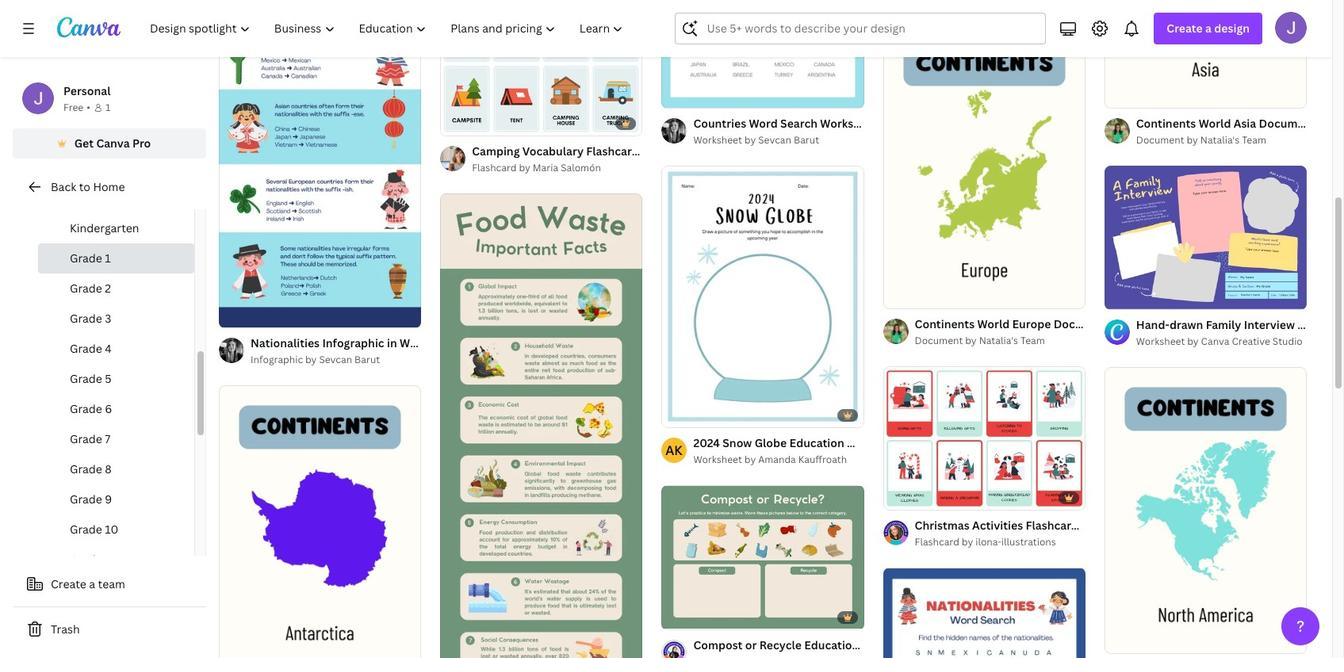 Task type: locate. For each thing, give the bounding box(es) containing it.
of for flashcard by ilona-illustrations
[[901, 491, 910, 503]]

2 for compost or recycle educational digital worksheet in beige green illustrative style image
[[691, 610, 695, 622]]

1 horizontal spatial team
[[1242, 133, 1267, 147]]

0 horizontal spatial sevcan
[[319, 353, 352, 366]]

1 horizontal spatial cute
[[921, 116, 946, 131]]

None search field
[[675, 13, 1046, 44]]

flashcard inside camping vocabulary flashcards in colorful illustrative style flashcard by maria salomón
[[472, 161, 517, 175]]

grade left 6
[[70, 401, 102, 416]]

1 for 2024 snow globe education worksheet in white teal and black lined graphic style image
[[673, 409, 678, 421]]

flashcards left in
[[586, 144, 645, 159]]

1 horizontal spatial a
[[1206, 21, 1212, 36]]

1 vertical spatial a
[[89, 577, 95, 592]]

1 horizontal spatial natalia's
[[1201, 133, 1240, 147]]

1 vertical spatial barut
[[355, 353, 380, 366]]

7 grade from the top
[[70, 431, 102, 447]]

1 vertical spatial sevcan
[[319, 353, 352, 366]]

grade for grade 2
[[70, 281, 102, 296]]

grade for grade 3
[[70, 311, 102, 326]]

create a design
[[1167, 21, 1250, 36]]

create left design
[[1167, 21, 1203, 36]]

1 horizontal spatial blue
[[881, 116, 905, 131]]

flashcards inside camping vocabulary flashcards in colorful illustrative style flashcard by maria salomón
[[586, 144, 645, 159]]

0 vertical spatial 5
[[469, 117, 474, 129]]

flashcard inside christmas activities flashcards in red and green cartoon style flashcard by ilona-illustrations
[[915, 536, 960, 549]]

1 vertical spatial infographic
[[251, 353, 303, 366]]

grade for grade 1
[[70, 251, 102, 266]]

grade left "7"
[[70, 431, 102, 447]]

0 vertical spatial flashcards
[[586, 144, 645, 159]]

infographic down nationalities
[[251, 353, 303, 366]]

cartoon
[[1181, 518, 1226, 533]]

a left design
[[1206, 21, 1212, 36]]

worksheet inside hand-drawn family interview activity d worksheet by canva creative studio
[[1136, 335, 1185, 348]]

grade up grade 2
[[70, 251, 102, 266]]

a left team at the left bottom of the page
[[89, 577, 95, 592]]

1 horizontal spatial document
[[1136, 133, 1185, 147]]

style inside nationalities infographic in white blue cute fun style infographic by sevcan barut
[[512, 335, 540, 351]]

0 horizontal spatial natalia's
[[979, 334, 1018, 348]]

get canva pro button
[[13, 128, 206, 159]]

fun inside countries word search worksheet blue in cute fun style worksheet by sevcan barut
[[949, 116, 969, 131]]

d
[[1343, 317, 1344, 333]]

kauffroath
[[799, 453, 847, 467]]

1 of 2 for compost or recycle educational digital worksheet in beige green illustrative style image
[[673, 610, 695, 622]]

document
[[1136, 133, 1185, 147], [915, 334, 963, 348]]

1 of 2 for christmas activities flashcards in red and green cartoon style image
[[894, 491, 917, 503]]

nationalities infographic in white blue cute fun style image
[[219, 0, 421, 328]]

canva
[[96, 136, 130, 151], [1201, 335, 1230, 348]]

document by natalia's team
[[1136, 133, 1267, 147], [915, 334, 1045, 348]]

sevcan
[[758, 133, 792, 147], [319, 353, 352, 366]]

1 grade from the top
[[70, 251, 102, 266]]

1 horizontal spatial flashcard
[[915, 536, 960, 549]]

activity
[[1298, 317, 1340, 333]]

1 vertical spatial cute
[[461, 335, 487, 351]]

blue for white
[[434, 335, 458, 351]]

grade 2 link
[[38, 274, 194, 304]]

1 horizontal spatial fun
[[949, 116, 969, 131]]

1 vertical spatial canva
[[1201, 335, 1230, 348]]

cute
[[921, 116, 946, 131], [461, 335, 487, 351]]

back to home link
[[13, 171, 206, 203]]

of for worksheet by amanda kauffroath
[[680, 409, 688, 421]]

flashcard down camping
[[472, 161, 517, 175]]

grade left 4
[[70, 341, 102, 356]]

1 horizontal spatial 5
[[469, 117, 474, 129]]

1 horizontal spatial barut
[[794, 133, 819, 147]]

0 horizontal spatial flashcard
[[472, 161, 517, 175]]

blue inside nationalities infographic in white blue cute fun style infographic by sevcan barut
[[434, 335, 458, 351]]

0 horizontal spatial team
[[1021, 334, 1045, 348]]

design
[[1215, 21, 1250, 36]]

fun
[[949, 116, 969, 131], [489, 335, 509, 351]]

style
[[972, 116, 999, 131], [769, 144, 796, 159], [512, 335, 540, 351], [1228, 518, 1256, 533]]

canva inside hand-drawn family interview activity d worksheet by canva creative studio
[[1201, 335, 1230, 348]]

worksheet right amanda kauffroath icon
[[694, 453, 742, 467]]

0 vertical spatial natalia's
[[1201, 133, 1240, 147]]

grade down the grade 1
[[70, 281, 102, 296]]

grade
[[70, 251, 102, 266], [70, 281, 102, 296], [70, 311, 102, 326], [70, 341, 102, 356], [70, 371, 102, 386], [70, 401, 102, 416], [70, 431, 102, 447], [70, 462, 102, 477], [70, 492, 102, 507], [70, 522, 102, 537], [70, 552, 102, 567]]

0 vertical spatial sevcan
[[758, 133, 792, 147]]

in inside countries word search worksheet blue in cute fun style worksheet by sevcan barut
[[908, 116, 918, 131]]

colorful
[[660, 144, 705, 159]]

salomón
[[561, 161, 601, 175]]

countries word search worksheet blue in cute fun style image
[[662, 0, 864, 108]]

blue
[[881, 116, 905, 131], [434, 335, 458, 351]]

5 grade from the top
[[70, 371, 102, 386]]

canva inside 'button'
[[96, 136, 130, 151]]

grade for grade 8
[[70, 462, 102, 477]]

7
[[105, 431, 110, 447]]

0 horizontal spatial a
[[89, 577, 95, 592]]

0 vertical spatial barut
[[794, 133, 819, 147]]

grade left 8
[[70, 462, 102, 477]]

camping vocabulary flashcards in colorful illustrative style link
[[472, 143, 796, 160]]

0 horizontal spatial 5
[[105, 371, 112, 386]]

1 vertical spatial natalia's
[[979, 334, 1018, 348]]

flashcards for in
[[586, 144, 645, 159]]

1 horizontal spatial in
[[908, 116, 918, 131]]

in
[[908, 116, 918, 131], [387, 335, 397, 351], [1087, 518, 1097, 533]]

grade left the 10
[[70, 522, 102, 537]]

1 horizontal spatial canva
[[1201, 335, 1230, 348]]

1 for compost or recycle educational digital worksheet in beige green illustrative style image
[[673, 610, 678, 622]]

natalia's for continents world europe document in green blue white illustrative style image's document by natalia's team link
[[979, 334, 1018, 348]]

1 vertical spatial document
[[915, 334, 963, 348]]

nationalities
[[251, 335, 320, 351]]

trash
[[51, 622, 80, 637]]

worksheet
[[820, 116, 878, 131], [694, 133, 742, 147], [1136, 335, 1185, 348], [694, 453, 742, 467]]

1 horizontal spatial sevcan
[[758, 133, 792, 147]]

0 vertical spatial create
[[1167, 21, 1203, 36]]

1 vertical spatial document by natalia's team link
[[915, 333, 1086, 349]]

0 vertical spatial document by natalia's team
[[1136, 133, 1267, 147]]

cute inside nationalities infographic in white blue cute fun style infographic by sevcan barut
[[461, 335, 487, 351]]

grade up 'create a team' at the bottom left of page
[[70, 552, 102, 567]]

0 horizontal spatial cute
[[461, 335, 487, 351]]

blue inside countries word search worksheet blue in cute fun style worksheet by sevcan barut
[[881, 116, 905, 131]]

grade inside 'link'
[[70, 522, 102, 537]]

illustrations
[[1002, 536, 1056, 549]]

christmas
[[915, 518, 970, 533]]

a inside dropdown button
[[1206, 21, 1212, 36]]

1 of 2 for 2024 snow globe education worksheet in white teal and black lined graphic style image
[[673, 409, 695, 421]]

style inside countries word search worksheet blue in cute fun style worksheet by sevcan barut
[[972, 116, 999, 131]]

cute inside countries word search worksheet blue in cute fun style worksheet by sevcan barut
[[921, 116, 946, 131]]

grade inside "link"
[[70, 492, 102, 507]]

create inside dropdown button
[[1167, 21, 1203, 36]]

fun inside nationalities infographic in white blue cute fun style infographic by sevcan barut
[[489, 335, 509, 351]]

5 up camping
[[469, 117, 474, 129]]

flashcards up illustrations
[[1026, 518, 1084, 533]]

canva left pro
[[96, 136, 130, 151]]

1 vertical spatial create
[[51, 577, 86, 592]]

kindergarten
[[70, 221, 139, 236]]

document by natalia's team link for continents world europe document in green blue white illustrative style image
[[915, 333, 1086, 349]]

0 vertical spatial flashcard
[[472, 161, 517, 175]]

grade 4
[[70, 341, 112, 356]]

personal
[[63, 83, 111, 98]]

0 horizontal spatial canva
[[96, 136, 130, 151]]

11 grade from the top
[[70, 552, 102, 567]]

1 horizontal spatial flashcards
[[1026, 518, 1084, 533]]

0 horizontal spatial fun
[[489, 335, 509, 351]]

0 vertical spatial fun
[[949, 116, 969, 131]]

sevcan down nationalities
[[319, 353, 352, 366]]

and
[[1123, 518, 1143, 533]]

a
[[1206, 21, 1212, 36], [89, 577, 95, 592]]

vocabulary
[[523, 144, 584, 159]]

flashcard by ilona-illustrations link
[[915, 535, 1086, 551]]

worksheet down hand-
[[1136, 335, 1185, 348]]

by inside countries word search worksheet blue in cute fun style worksheet by sevcan barut
[[745, 133, 756, 147]]

document for document by natalia's team link corresponding to the continents world asia document in yellow blue white illustrative style "image"
[[1136, 133, 1185, 147]]

1 vertical spatial in
[[387, 335, 397, 351]]

document by natalia's team for the continents world asia document in yellow blue white illustrative style "image"
[[1136, 133, 1267, 147]]

by inside nationalities infographic in white blue cute fun style infographic by sevcan barut
[[305, 353, 317, 366]]

create down grade 11
[[51, 577, 86, 592]]

0 horizontal spatial document by natalia's team
[[915, 334, 1045, 348]]

barut inside nationalities infographic in white blue cute fun style infographic by sevcan barut
[[355, 353, 380, 366]]

0 horizontal spatial document by natalia's team link
[[915, 333, 1086, 349]]

0 horizontal spatial infographic
[[251, 353, 303, 366]]

grade 8 link
[[38, 454, 194, 485]]

create
[[1167, 21, 1203, 36], [51, 577, 86, 592]]

1 for christmas activities flashcards in red and green cartoon style image
[[894, 491, 899, 503]]

2 horizontal spatial in
[[1087, 518, 1097, 533]]

0 horizontal spatial blue
[[434, 335, 458, 351]]

flashcards
[[586, 144, 645, 159], [1026, 518, 1084, 533]]

1
[[673, 89, 678, 101], [105, 101, 110, 114], [451, 117, 456, 129], [105, 251, 111, 266], [673, 409, 678, 421], [894, 491, 899, 503], [673, 610, 678, 622]]

continents world europe document in green blue white illustrative style image
[[883, 22, 1086, 309]]

continents world asia document in yellow blue white illustrative style image
[[1105, 0, 1307, 108]]

0 vertical spatial cute
[[921, 116, 946, 131]]

1 vertical spatial flashcard
[[915, 536, 960, 549]]

back
[[51, 179, 76, 194]]

8 grade from the top
[[70, 462, 102, 477]]

amanda kauffroath element
[[662, 438, 687, 464]]

of
[[680, 89, 688, 101], [458, 117, 467, 129], [680, 409, 688, 421], [901, 491, 910, 503], [680, 610, 688, 622]]

flashcard by maria salomón link
[[472, 160, 643, 176]]

0 vertical spatial team
[[1242, 133, 1267, 147]]

5 down 4
[[105, 371, 112, 386]]

flashcards inside christmas activities flashcards in red and green cartoon style flashcard by ilona-illustrations
[[1026, 518, 1084, 533]]

1 vertical spatial fun
[[489, 335, 509, 351]]

a inside button
[[89, 577, 95, 592]]

2 grade from the top
[[70, 281, 102, 296]]

9 grade from the top
[[70, 492, 102, 507]]

natalia's
[[1201, 133, 1240, 147], [979, 334, 1018, 348]]

canva down the family
[[1201, 335, 1230, 348]]

2 vertical spatial in
[[1087, 518, 1097, 533]]

0 vertical spatial document
[[1136, 133, 1185, 147]]

sevcan down word
[[758, 133, 792, 147]]

1 horizontal spatial infographic
[[322, 335, 384, 351]]

0 vertical spatial canva
[[96, 136, 130, 151]]

continents world north america document in blue white illustrative style image
[[1105, 368, 1307, 654]]

grade 10
[[70, 522, 118, 537]]

10 grade from the top
[[70, 522, 102, 537]]

family
[[1206, 317, 1242, 333]]

9
[[105, 492, 112, 507]]

3 grade from the top
[[70, 311, 102, 326]]

0 horizontal spatial document
[[915, 334, 963, 348]]

compost or recycle educational digital worksheet in beige green illustrative style image
[[662, 486, 864, 629]]

get
[[74, 136, 94, 151]]

1 of 2 for countries word search worksheet blue in cute fun style image
[[673, 89, 695, 101]]

pre-
[[70, 190, 92, 205]]

grade left 9
[[70, 492, 102, 507]]

barut down search
[[794, 133, 819, 147]]

document by natalia's team link
[[1136, 132, 1307, 148], [915, 333, 1086, 349]]

0 vertical spatial infographic
[[322, 335, 384, 351]]

0 horizontal spatial in
[[387, 335, 397, 351]]

create inside button
[[51, 577, 86, 592]]

0 horizontal spatial flashcards
[[586, 144, 645, 159]]

by
[[745, 133, 756, 147], [1187, 133, 1198, 147], [519, 161, 531, 175], [966, 334, 977, 348], [1188, 335, 1199, 348], [305, 353, 317, 366], [745, 453, 756, 467], [962, 536, 973, 549]]

2 for christmas activities flashcards in red and green cartoon style image
[[912, 491, 917, 503]]

1 vertical spatial flashcards
[[1026, 518, 1084, 533]]

1 horizontal spatial document by natalia's team link
[[1136, 132, 1307, 148]]

2 for 2024 snow globe education worksheet in white teal and black lined graphic style image
[[691, 409, 695, 421]]

grade for grade 10
[[70, 522, 102, 537]]

1 for countries word search worksheet blue in cute fun style image
[[673, 89, 678, 101]]

4 grade from the top
[[70, 341, 102, 356]]

1 vertical spatial blue
[[434, 335, 458, 351]]

jacob simon image
[[1275, 12, 1307, 44]]

1 horizontal spatial document by natalia's team
[[1136, 133, 1267, 147]]

1 vertical spatial document by natalia's team
[[915, 334, 1045, 348]]

grade 4 link
[[38, 334, 194, 364]]

infographic
[[322, 335, 384, 351], [251, 353, 303, 366]]

0 vertical spatial document by natalia's team link
[[1136, 132, 1307, 148]]

infographic up infographic by sevcan barut link on the left bottom of the page
[[322, 335, 384, 351]]

1 vertical spatial 5
[[105, 371, 112, 386]]

0 horizontal spatial barut
[[355, 353, 380, 366]]

0 horizontal spatial create
[[51, 577, 86, 592]]

worksheet right search
[[820, 116, 878, 131]]

in
[[647, 144, 658, 159]]

barut
[[794, 133, 819, 147], [355, 353, 380, 366]]

barut down nationalities infographic in white blue cute fun style link
[[355, 353, 380, 366]]

flashcard down christmas
[[915, 536, 960, 549]]

barut inside countries word search worksheet blue in cute fun style worksheet by sevcan barut
[[794, 133, 819, 147]]

red
[[1100, 518, 1120, 533]]

1 vertical spatial team
[[1021, 334, 1045, 348]]

grade down grade 4
[[70, 371, 102, 386]]

sevcan inside countries word search worksheet blue in cute fun style worksheet by sevcan barut
[[758, 133, 792, 147]]

0 vertical spatial blue
[[881, 116, 905, 131]]

style inside christmas activities flashcards in red and green cartoon style flashcard by ilona-illustrations
[[1228, 518, 1256, 533]]

grade 5
[[70, 371, 112, 386]]

camping
[[472, 144, 520, 159]]

grade 5 link
[[38, 364, 194, 394]]

6 grade from the top
[[70, 401, 102, 416]]

0 vertical spatial in
[[908, 116, 918, 131]]

1 horizontal spatial create
[[1167, 21, 1203, 36]]

0 vertical spatial a
[[1206, 21, 1212, 36]]

grade left 3
[[70, 311, 102, 326]]



Task type: describe. For each thing, give the bounding box(es) containing it.
studio
[[1273, 335, 1303, 348]]

pre-school
[[70, 190, 128, 205]]

continents world antarctica document in blue white illustrative style image
[[219, 386, 421, 658]]

hand-
[[1136, 317, 1170, 333]]

maria
[[533, 161, 559, 175]]

camping vocabulary flashcards in colorful illustrative style image
[[440, 0, 643, 135]]

free
[[63, 101, 83, 114]]

illustrative
[[707, 144, 766, 159]]

grade 7 link
[[38, 424, 194, 454]]

grade 9
[[70, 492, 112, 507]]

a for design
[[1206, 21, 1212, 36]]

•
[[87, 101, 90, 114]]

nationalities infographic in white blue cute fun style infographic by sevcan barut
[[251, 335, 540, 366]]

document for continents world europe document in green blue white illustrative style image's document by natalia's team link
[[915, 334, 963, 348]]

natalia's for document by natalia's team link corresponding to the continents world asia document in yellow blue white illustrative style "image"
[[1201, 133, 1240, 147]]

grade 11 link
[[38, 545, 194, 575]]

food waste important facts educational infographic in green beige illustrative style image
[[440, 194, 643, 658]]

2024 snow globe education worksheet in white teal and black lined graphic style image
[[662, 166, 864, 428]]

home
[[93, 179, 125, 194]]

a for team
[[89, 577, 95, 592]]

grade 9 link
[[38, 485, 194, 515]]

by inside christmas activities flashcards in red and green cartoon style flashcard by ilona-illustrations
[[962, 536, 973, 549]]

grade 2
[[70, 281, 111, 296]]

pre-school link
[[38, 183, 194, 213]]

10
[[105, 522, 118, 537]]

Search search field
[[707, 13, 1036, 44]]

nationalities infographic in white blue cute fun style link
[[251, 335, 540, 352]]

grade 10 link
[[38, 515, 194, 545]]

grade 6
[[70, 401, 112, 416]]

worksheet down countries
[[694, 133, 742, 147]]

christmas activities flashcards in red and green cartoon style link
[[915, 517, 1256, 535]]

grade 1
[[70, 251, 111, 266]]

3
[[105, 311, 111, 326]]

team
[[98, 577, 125, 592]]

create a team button
[[13, 569, 206, 600]]

worksheet by amanda kauffroath link
[[694, 452, 864, 468]]

amanda kauffroath image
[[662, 438, 687, 464]]

countries word search worksheet blue in cute fun style link
[[694, 115, 999, 132]]

kindergarten link
[[38, 213, 194, 244]]

ilona-
[[976, 536, 1002, 549]]

to
[[79, 179, 90, 194]]

school
[[92, 190, 128, 205]]

grade 3 link
[[38, 304, 194, 334]]

create a design button
[[1154, 13, 1263, 44]]

grade for grade 6
[[70, 401, 102, 416]]

style inside camping vocabulary flashcards in colorful illustrative style flashcard by maria salomón
[[769, 144, 796, 159]]

christmas activities flashcards in red and green cartoon style flashcard by ilona-illustrations
[[915, 518, 1256, 549]]

grade 3
[[70, 311, 111, 326]]

create for create a design
[[1167, 21, 1203, 36]]

blue for worksheet
[[881, 116, 905, 131]]

worksheet by sevcan barut link
[[694, 132, 864, 148]]

hand-drawn family interview activity digital worksheet image
[[1105, 166, 1307, 309]]

sevcan inside nationalities infographic in white blue cute fun style infographic by sevcan barut
[[319, 353, 352, 366]]

grade for grade 4
[[70, 341, 102, 356]]

create for create a team
[[51, 577, 86, 592]]

grade for grade 11
[[70, 552, 102, 567]]

grade 8
[[70, 462, 112, 477]]

word
[[749, 116, 778, 131]]

white
[[400, 335, 431, 351]]

creative
[[1232, 335, 1271, 348]]

hand-drawn family interview activity d link
[[1136, 317, 1344, 334]]

get canva pro
[[74, 136, 151, 151]]

grade for grade 7
[[70, 431, 102, 447]]

2 for countries word search worksheet blue in cute fun style image
[[691, 89, 695, 101]]

back to home
[[51, 179, 125, 194]]

grade 6 link
[[38, 394, 194, 424]]

grade 11
[[70, 552, 117, 567]]

worksheet inside worksheet by amanda kauffroath link
[[694, 453, 742, 467]]

team for continents world europe document in green blue white illustrative style image's document by natalia's team link
[[1021, 334, 1045, 348]]

search
[[781, 116, 818, 131]]

1 of 5 link
[[440, 0, 643, 136]]

nationalities word search worksheet blue in cute fun style image
[[883, 568, 1086, 658]]

of for flashcard by maria salomón
[[458, 117, 467, 129]]

hand-drawn family interview activity d worksheet by canva creative studio
[[1136, 317, 1344, 348]]

document by natalia's team for continents world europe document in green blue white illustrative style image
[[915, 334, 1045, 348]]

flashcards for in
[[1026, 518, 1084, 533]]

grade for grade 9
[[70, 492, 102, 507]]

drawn
[[1170, 317, 1203, 333]]

6
[[105, 401, 112, 416]]

countries
[[694, 116, 746, 131]]

worksheet by canva creative studio link
[[1136, 334, 1307, 350]]

camping vocabulary flashcards in colorful illustrative style flashcard by maria salomón
[[472, 144, 796, 175]]

infographic by sevcan barut link
[[251, 352, 421, 368]]

11
[[105, 552, 117, 567]]

activities
[[972, 518, 1023, 533]]

1 for camping vocabulary flashcards in colorful illustrative style image
[[451, 117, 456, 129]]

team for document by natalia's team link corresponding to the continents world asia document in yellow blue white illustrative style "image"
[[1242, 133, 1267, 147]]

free •
[[63, 101, 90, 114]]

worksheet by amanda kauffroath
[[694, 453, 847, 467]]

top level navigation element
[[140, 13, 637, 44]]

4
[[105, 341, 112, 356]]

grade 7
[[70, 431, 110, 447]]

in inside nationalities infographic in white blue cute fun style infographic by sevcan barut
[[387, 335, 397, 351]]

pro
[[132, 136, 151, 151]]

green
[[1146, 518, 1179, 533]]

document by natalia's team link for the continents world asia document in yellow blue white illustrative style "image"
[[1136, 132, 1307, 148]]

grade for grade 5
[[70, 371, 102, 386]]

interview
[[1244, 317, 1295, 333]]

8
[[105, 462, 112, 477]]

trash link
[[13, 614, 206, 646]]

christmas activities flashcards in red and green cartoon style image
[[883, 367, 1086, 510]]

ak link
[[662, 438, 687, 464]]

in inside christmas activities flashcards in red and green cartoon style flashcard by ilona-illustrations
[[1087, 518, 1097, 533]]

by inside hand-drawn family interview activity d worksheet by canva creative studio
[[1188, 335, 1199, 348]]

countries word search worksheet blue in cute fun style worksheet by sevcan barut
[[694, 116, 999, 147]]

by inside camping vocabulary flashcards in colorful illustrative style flashcard by maria salomón
[[519, 161, 531, 175]]



Task type: vqa. For each thing, say whether or not it's contained in the screenshot.
the "Christmas Activities Flashcards in Red and Green Cartoon Style" image
yes



